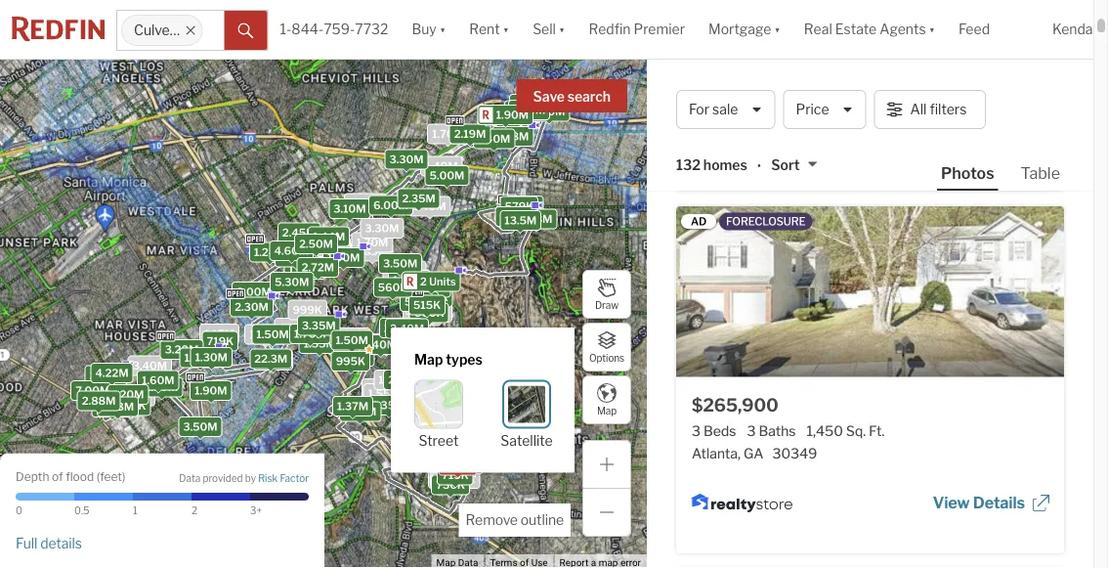 Task type: vqa. For each thing, say whether or not it's contained in the screenshot.
leftmost 1.15M
yes



Task type: locate. For each thing, give the bounding box(es) containing it.
real estate agents ▾
[[805, 21, 936, 38]]

1.20m
[[112, 388, 144, 401], [96, 401, 129, 413]]

remove outline button
[[459, 504, 571, 537]]

2 up 640k at the left of the page
[[456, 434, 463, 447]]

rent ▾ button
[[458, 0, 521, 59]]

0 horizontal spatial 1.15m
[[204, 327, 235, 340]]

3.00m
[[484, 129, 519, 141], [237, 286, 272, 298]]

dialog
[[391, 327, 575, 472]]

2 ▾ from the left
[[503, 21, 510, 38]]

2 units
[[420, 275, 456, 288], [456, 434, 492, 447], [461, 444, 497, 457], [447, 455, 483, 467], [443, 457, 479, 470]]

6
[[692, 118, 701, 134]]

▾ right sell
[[559, 21, 566, 38]]

1.55m up 290k
[[379, 373, 411, 386]]

kendall button
[[1041, 0, 1109, 59]]

0 vertical spatial city,
[[748, 79, 793, 105]]

1.15m up 1.87m
[[204, 327, 235, 340]]

0 vertical spatial 3.00m
[[484, 129, 519, 141]]

3 up braddock
[[746, 118, 755, 134]]

provided
[[203, 472, 243, 484]]

1 horizontal spatial culver
[[677, 79, 743, 105]]

for sale
[[689, 101, 739, 118]]

3.35m
[[302, 319, 336, 332]]

3.00m up 579k
[[484, 129, 519, 141]]

1.50m up 22.3m
[[256, 328, 289, 341]]

2 units down 646k
[[461, 444, 497, 457]]

3.00m left 5.30m
[[237, 286, 272, 298]]

6,251 sq ft (lot)
[[885, 118, 980, 134]]

1.87m
[[184, 351, 216, 364]]

factor
[[280, 472, 309, 484]]

646k
[[461, 430, 491, 443]]

0 vertical spatial 559k
[[510, 200, 539, 212]]

rent ▾
[[469, 21, 510, 38]]

2.30m
[[388, 264, 422, 277], [235, 301, 269, 314]]

2 up '789k'
[[420, 275, 427, 288]]

685k
[[116, 399, 146, 412]]

2 down 646k
[[461, 444, 468, 457]]

0 horizontal spatial city
[[178, 22, 204, 38]]

0 horizontal spatial map
[[415, 351, 443, 367]]

ft for 2,390 sq ft
[[864, 118, 875, 134]]

1 vertical spatial 1.25m
[[334, 331, 366, 344]]

▾ right mortgage
[[775, 21, 781, 38]]

sq
[[846, 118, 861, 134], [924, 118, 939, 134]]

0 vertical spatial 1.30m
[[510, 104, 542, 117]]

culver inside the culver city, ca homes for sale market insights | city guide
[[677, 79, 743, 105]]

1.55m down 3 units
[[289, 263, 321, 276]]

0 horizontal spatial 3.00m
[[237, 286, 272, 298]]

sq for 2,390
[[846, 118, 861, 134]]

units up 739k
[[452, 457, 479, 470]]

map for map types
[[415, 351, 443, 367]]

989k
[[121, 390, 150, 402]]

4 ▾ from the left
[[775, 21, 781, 38]]

1.70m
[[534, 105, 566, 118], [432, 127, 464, 140], [356, 236, 388, 249], [314, 241, 346, 253], [294, 327, 326, 340]]

1.70m down 6.00m
[[356, 236, 388, 249]]

real estate agents ▾ link
[[805, 0, 936, 59]]

1.80m up 579k
[[474, 128, 507, 140]]

1 horizontal spatial city
[[813, 107, 843, 126]]

22.3m
[[254, 352, 288, 365]]

table
[[1021, 163, 1061, 182]]

1 vertical spatial 1.60m
[[142, 374, 175, 387]]

3+
[[250, 505, 262, 517]]

1 vertical spatial city
[[813, 107, 843, 126]]

street
[[419, 432, 459, 449]]

culver down 2,390
[[801, 143, 836, 157]]

satellite button
[[501, 380, 553, 449]]

mortgage
[[709, 21, 772, 38]]

of
[[52, 470, 63, 484]]

2 units up 739k
[[443, 457, 479, 470]]

0 vertical spatial 2.30m
[[388, 264, 422, 277]]

1 vertical spatial map
[[597, 405, 617, 417]]

sell ▾
[[533, 21, 566, 38]]

1 vertical spatial city,
[[839, 143, 862, 157]]

baths
[[758, 118, 794, 134]]

options button
[[583, 323, 632, 372]]

units down 2.45m
[[281, 247, 308, 259]]

1 horizontal spatial ca
[[865, 143, 881, 157]]

0 vertical spatial culver
[[134, 22, 175, 38]]

2.30m up 560k
[[388, 264, 422, 277]]

1 vertical spatial culver
[[677, 79, 743, 105]]

map up 2.00m
[[415, 351, 443, 367]]

1 vertical spatial ca
[[865, 143, 881, 157]]

1 horizontal spatial city,
[[839, 143, 862, 157]]

132
[[677, 157, 701, 173]]

495k
[[417, 281, 446, 294]]

3.30m down 6.00m
[[365, 222, 399, 235]]

▾ right rent at the left top
[[503, 21, 510, 38]]

1.60m down 3.40m
[[142, 374, 175, 387]]

1.24m
[[254, 246, 286, 259]]

1.03m
[[520, 213, 553, 225]]

1 horizontal spatial 3.50m
[[383, 257, 418, 270]]

1.90m down 1.44m at left top
[[327, 251, 360, 264]]

559k
[[510, 200, 539, 212], [405, 295, 434, 308]]

1.35m down 999k
[[279, 322, 311, 334]]

city,
[[748, 79, 793, 105], [839, 143, 862, 157]]

2.40m
[[390, 322, 424, 335]]

7732
[[355, 21, 389, 38]]

0 vertical spatial 3
[[746, 118, 755, 134]]

3.30m
[[390, 153, 424, 166], [365, 222, 399, 235]]

0 horizontal spatial sq
[[846, 118, 861, 134]]

1 ft from the left
[[864, 118, 875, 134]]

▾ right agents
[[929, 21, 936, 38]]

1.25m up "995k" on the bottom of page
[[334, 331, 366, 344]]

3 inside map region
[[271, 247, 278, 259]]

1 horizontal spatial 1.05m
[[404, 404, 436, 417]]

290k
[[410, 396, 439, 408]]

1.30m up 1.68m
[[510, 104, 542, 117]]

1.60m
[[513, 104, 546, 116], [142, 374, 175, 387], [485, 422, 517, 434]]

2 vertical spatial culver
[[801, 143, 836, 157]]

0 vertical spatial 1.05m
[[367, 382, 399, 395]]

1 vertical spatial 559k
[[405, 295, 434, 308]]

ca up the |
[[798, 79, 829, 105]]

3.50m up 560k
[[383, 257, 418, 270]]

2.35m
[[402, 192, 436, 205]]

1 ▾ from the left
[[440, 21, 446, 38]]

buy ▾
[[412, 21, 446, 38]]

(
[[97, 470, 100, 484]]

1 sq from the left
[[846, 118, 861, 134]]

1.75m
[[371, 337, 403, 350]]

None search field
[[203, 11, 224, 50]]

price button
[[784, 90, 867, 129]]

culver up "market"
[[677, 79, 743, 105]]

ad region
[[677, 206, 1065, 553]]

city, up insights
[[748, 79, 793, 105]]

1.70m up 2.72m
[[314, 241, 346, 253]]

2.30m up 22.3m
[[235, 301, 269, 314]]

1.50m up "995k" on the bottom of page
[[336, 334, 368, 347]]

ft
[[864, 118, 875, 134], [942, 118, 953, 134]]

1.30m down 719k
[[195, 351, 228, 364]]

map down options
[[597, 405, 617, 417]]

feed button
[[947, 0, 1041, 59]]

1-844-759-7732
[[280, 21, 389, 38]]

0 horizontal spatial ca
[[798, 79, 829, 105]]

units down '805k'
[[456, 455, 483, 467]]

flood
[[66, 470, 94, 484]]

1.25m up 1.68m
[[519, 99, 551, 112]]

rent
[[469, 21, 500, 38]]

homes
[[833, 79, 906, 105]]

1.35m down 2.00m
[[373, 399, 405, 412]]

1.55m down the 3.35m
[[304, 338, 336, 350]]

1 horizontal spatial 1.15m
[[424, 379, 455, 392]]

(lot)
[[955, 118, 980, 134]]

0 horizontal spatial 559k
[[405, 295, 434, 308]]

1 vertical spatial 3
[[271, 247, 278, 259]]

1 horizontal spatial 1.30m
[[510, 104, 542, 117]]

1.60m up '805k'
[[485, 422, 517, 434]]

2 sq from the left
[[924, 118, 939, 134]]

1.70m left search in the right top of the page
[[534, 105, 566, 118]]

5 ▾ from the left
[[929, 21, 936, 38]]

types
[[446, 351, 483, 367]]

sort
[[772, 157, 800, 173]]

map region
[[0, 0, 689, 568]]

sq for 6,251
[[924, 118, 939, 134]]

units up 640k at the left of the page
[[465, 434, 492, 447]]

1.80m up 22.3m
[[249, 328, 282, 341]]

ft left 6,251
[[864, 118, 875, 134]]

0 horizontal spatial 1.30m
[[195, 351, 228, 364]]

0 vertical spatial ca
[[798, 79, 829, 105]]

0 horizontal spatial ft
[[864, 118, 875, 134]]

1.40m up 2.35m
[[426, 160, 458, 172]]

1.05m down 2.00m
[[404, 404, 436, 417]]

1.40m down 2.85m at the left bottom of the page
[[364, 338, 397, 351]]

culver left the 'remove culver city' image
[[134, 22, 175, 38]]

0 vertical spatial 1.25m
[[519, 99, 551, 112]]

1-844-759-7732 link
[[280, 21, 389, 38]]

0 vertical spatial city
[[178, 22, 204, 38]]

feed
[[959, 21, 990, 38]]

1.60m up 1.68m
[[513, 104, 546, 116]]

map inside 'button'
[[597, 405, 617, 417]]

0 horizontal spatial city,
[[748, 79, 793, 105]]

0 horizontal spatial culver
[[134, 22, 175, 38]]

3.50m up data
[[183, 420, 218, 433]]

for
[[910, 79, 940, 105]]

1.25m up 1.37m
[[338, 350, 370, 363]]

0 horizontal spatial 3.50m
[[183, 420, 218, 433]]

1 horizontal spatial 1.35m
[[373, 399, 405, 412]]

3 left 8.98m
[[271, 247, 278, 259]]

1.55m down 2.00m
[[368, 387, 401, 400]]

1.44m
[[313, 230, 345, 243]]

0 vertical spatial 1.15m
[[204, 327, 235, 340]]

1 horizontal spatial map
[[597, 405, 617, 417]]

ft left '(lot)'
[[942, 118, 953, 134]]

1.68m
[[497, 130, 529, 143]]

mortgage ▾ button
[[697, 0, 793, 59]]

all
[[911, 101, 927, 118]]

remove
[[466, 512, 518, 528]]

map inside dialog
[[415, 351, 443, 367]]

0 horizontal spatial 3
[[271, 247, 278, 259]]

data provided by risk factor
[[179, 472, 309, 484]]

sell
[[533, 21, 556, 38]]

2 up 715k
[[447, 455, 454, 467]]

1.15m up 290k
[[424, 379, 455, 392]]

1.40m up 579k
[[478, 132, 511, 145]]

2.19m
[[454, 127, 486, 140]]

2 ft from the left
[[942, 118, 953, 134]]

options
[[590, 352, 625, 364]]

2,390
[[805, 118, 843, 134]]

ca left 90230
[[865, 143, 881, 157]]

0 horizontal spatial 1.35m
[[279, 322, 311, 334]]

sell ▾ button
[[521, 0, 577, 59]]

kendall
[[1053, 21, 1103, 38]]

sale
[[944, 79, 989, 105]]

1 horizontal spatial sq
[[924, 118, 939, 134]]

satellite
[[501, 432, 553, 449]]

559k up 13.5m
[[510, 200, 539, 212]]

•
[[758, 158, 762, 175]]

90230
[[884, 143, 922, 157]]

0 horizontal spatial 2.30m
[[235, 301, 269, 314]]

1.05m up the 1.45m
[[367, 382, 399, 395]]

0 vertical spatial 1.35m
[[279, 322, 311, 334]]

▾
[[440, 21, 446, 38], [503, 21, 510, 38], [559, 21, 566, 38], [775, 21, 781, 38], [929, 21, 936, 38]]

1.70m down 999k
[[294, 327, 326, 340]]

3 ▾ from the left
[[559, 21, 566, 38]]

1.70m up 5.00m
[[432, 127, 464, 140]]

▾ right buy at the top left of the page
[[440, 21, 446, 38]]

2 horizontal spatial culver
[[801, 143, 836, 157]]

city, down 2,390 sq ft at top right
[[839, 143, 862, 157]]

1 horizontal spatial 3
[[746, 118, 755, 134]]

0 vertical spatial map
[[415, 351, 443, 367]]

6 beds
[[692, 118, 736, 134]]

2 units up '789k'
[[420, 275, 456, 288]]

1 horizontal spatial ft
[[942, 118, 953, 134]]

559k up 780k
[[405, 295, 434, 308]]

3.30m up 2.35m
[[390, 153, 424, 166]]

1 vertical spatial 1.05m
[[404, 404, 436, 417]]



Task type: describe. For each thing, give the bounding box(es) containing it.
culver for city,
[[677, 79, 743, 105]]

0 vertical spatial 3.50m
[[383, 257, 418, 270]]

1 horizontal spatial 3.10m
[[500, 210, 533, 223]]

1.80m up 290k
[[422, 361, 454, 374]]

▾ for sell ▾
[[559, 21, 566, 38]]

redfin
[[589, 21, 631, 38]]

3.40m
[[133, 359, 167, 372]]

insights
[[734, 107, 793, 126]]

city guide link
[[813, 105, 892, 128]]

submit search image
[[238, 23, 254, 39]]

culver city, ca homes for sale market insights | city guide
[[677, 79, 989, 126]]

redfin premier
[[589, 21, 685, 38]]

dr,
[[784, 143, 798, 157]]

1.90m down 1.87m
[[195, 384, 227, 397]]

culver city
[[134, 22, 204, 38]]

filters
[[930, 101, 967, 118]]

map for map
[[597, 405, 617, 417]]

homes
[[704, 157, 748, 173]]

▾ for rent ▾
[[503, 21, 510, 38]]

units up '789k'
[[429, 275, 456, 288]]

2 units up 715k
[[447, 455, 483, 467]]

2 units up 640k at the left of the page
[[456, 434, 492, 447]]

remove outline
[[466, 512, 564, 528]]

draw button
[[583, 270, 632, 319]]

dialog containing map types
[[391, 327, 575, 472]]

remove culver city image
[[185, 24, 196, 36]]

8.98m
[[279, 251, 314, 263]]

ca inside the culver city, ca homes for sale market insights | city guide
[[798, 79, 829, 105]]

3 for 3 baths
[[746, 118, 755, 134]]

rent ▾ button
[[469, 0, 510, 59]]

estate
[[836, 21, 877, 38]]

outline
[[521, 512, 564, 528]]

buy ▾ button
[[400, 0, 458, 59]]

0 vertical spatial 1.60m
[[513, 104, 546, 116]]

▾ for buy ▾
[[440, 21, 446, 38]]

1.53m
[[102, 400, 134, 413]]

1.20m down 7.00m
[[96, 401, 129, 413]]

for
[[689, 101, 710, 118]]

5.00m
[[430, 169, 465, 182]]

save search
[[533, 88, 611, 105]]

789k
[[413, 294, 442, 307]]

600k
[[414, 307, 445, 319]]

7.00m
[[75, 384, 110, 397]]

0 vertical spatial 3.30m
[[390, 153, 424, 166]]

$1,549,000
[[692, 85, 793, 107]]

2.00m
[[388, 374, 423, 386]]

sale
[[713, 101, 739, 118]]

table button
[[1017, 162, 1065, 189]]

715k
[[442, 469, 469, 482]]

1.90m up '789k'
[[393, 274, 426, 286]]

sell ▾ button
[[533, 0, 566, 59]]

6.00m
[[374, 199, 409, 212]]

11333
[[692, 143, 726, 157]]

775k
[[411, 298, 439, 311]]

1 vertical spatial 2.30m
[[235, 301, 269, 314]]

3 for 3 units
[[271, 247, 278, 259]]

2 up 739k
[[443, 457, 450, 470]]

price
[[796, 101, 830, 118]]

0.5
[[74, 505, 89, 517]]

city, inside the culver city, ca homes for sale market insights | city guide
[[748, 79, 793, 105]]

579k
[[505, 200, 534, 213]]

1.50m up 579k
[[485, 128, 518, 141]]

719k
[[207, 335, 234, 347]]

google image
[[5, 543, 69, 568]]

real estate agents ▾ button
[[793, 0, 947, 59]]

805k
[[461, 440, 490, 453]]

1.80m down 3.40m
[[145, 381, 178, 394]]

search
[[568, 88, 611, 105]]

1.50m down '4.22m' on the bottom left
[[112, 389, 145, 402]]

2.85m
[[384, 322, 418, 335]]

2.45m
[[282, 226, 316, 239]]

depth
[[16, 470, 49, 484]]

1 vertical spatial 1.30m
[[195, 351, 228, 364]]

11333 braddock dr, culver city, ca 90230
[[692, 143, 922, 157]]

515k
[[414, 299, 441, 311]]

2.75m
[[89, 369, 123, 382]]

premier
[[634, 21, 685, 38]]

city inside the culver city, ca homes for sale market insights | city guide
[[813, 107, 843, 126]]

ft for 6,251 sq ft (lot)
[[942, 118, 953, 134]]

13.5m
[[505, 214, 537, 227]]

730k
[[436, 479, 465, 491]]

1 vertical spatial 1.35m
[[373, 399, 405, 412]]

2 down data
[[192, 505, 197, 517]]

1 vertical spatial 3.50m
[[183, 420, 218, 433]]

875k
[[507, 206, 536, 219]]

)
[[122, 470, 126, 484]]

feet
[[100, 470, 122, 484]]

780k
[[408, 309, 437, 322]]

759-
[[324, 21, 355, 38]]

995k
[[336, 355, 366, 368]]

photo of 11333 braddock dr, culver city, ca 90230 image
[[677, 0, 1065, 69]]

5.30m
[[275, 276, 309, 288]]

1.37m
[[337, 400, 369, 413]]

|
[[801, 107, 805, 126]]

2 vertical spatial 1.25m
[[338, 350, 370, 363]]

0 horizontal spatial 1.05m
[[367, 382, 399, 395]]

market insights link
[[647, 105, 793, 128]]

agents
[[880, 21, 926, 38]]

mortgage ▾ button
[[709, 0, 781, 59]]

▾ for mortgage ▾
[[775, 21, 781, 38]]

560k
[[378, 281, 408, 294]]

1 horizontal spatial 2.30m
[[388, 264, 422, 277]]

2,390 sq ft
[[805, 118, 875, 134]]

1 vertical spatial 3.30m
[[365, 222, 399, 235]]

1.90m up 1.68m
[[496, 108, 529, 121]]

1-
[[280, 21, 292, 38]]

3 baths
[[746, 118, 794, 134]]

data
[[179, 472, 201, 484]]

1.40m left 2.35m
[[349, 197, 382, 210]]

1 horizontal spatial 3.00m
[[484, 129, 519, 141]]

0 horizontal spatial 3.10m
[[334, 202, 366, 215]]

1
[[133, 505, 138, 517]]

market
[[677, 107, 731, 126]]

1 horizontal spatial 559k
[[510, 200, 539, 212]]

1 vertical spatial 3.00m
[[237, 286, 272, 298]]

1.90m down 2.00m
[[402, 389, 435, 402]]

1.55m right 2.19m
[[494, 130, 527, 143]]

1.20m down '4.22m' on the bottom left
[[112, 388, 144, 401]]

2 vertical spatial 1.60m
[[485, 422, 517, 434]]

3.20m
[[165, 343, 199, 356]]

6,251
[[885, 118, 921, 134]]

risk
[[258, 472, 278, 484]]

map button
[[583, 375, 632, 424]]

1.50m up 560k
[[356, 245, 389, 257]]

culver for city
[[134, 22, 175, 38]]

all filters button
[[875, 90, 986, 129]]

1.40m down 5.00m
[[414, 200, 446, 213]]

1.10m
[[258, 354, 288, 367]]

1 vertical spatial 1.15m
[[424, 379, 455, 392]]

risk factor link
[[258, 472, 309, 485]]

units down 646k
[[470, 444, 497, 457]]



